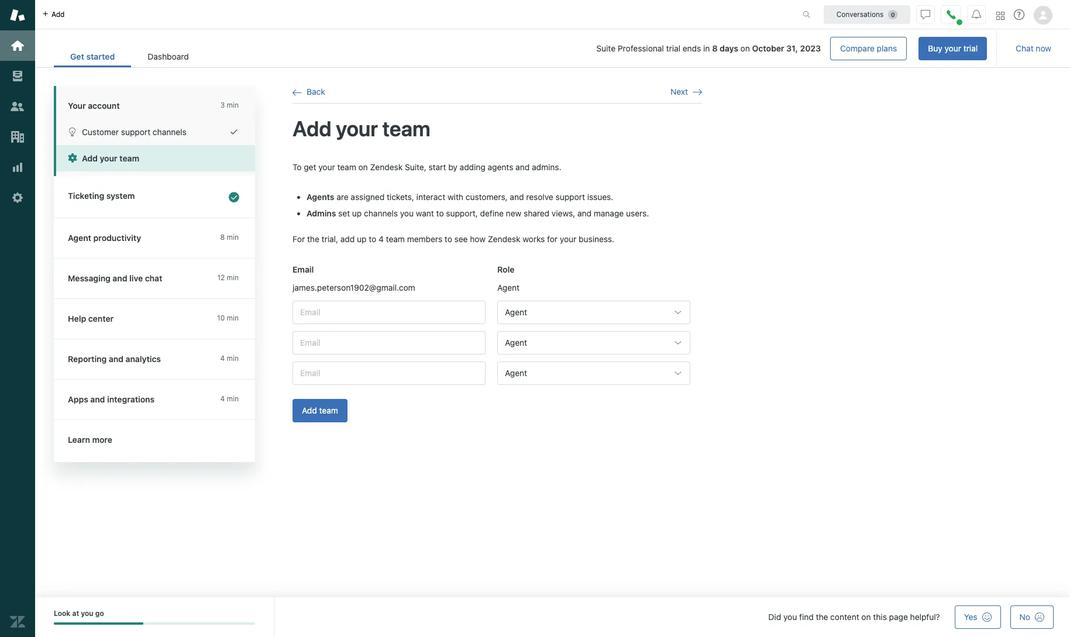 Task type: describe. For each thing, give the bounding box(es) containing it.
2023
[[800, 43, 821, 53]]

agent productivity
[[68, 233, 141, 243]]

customer support channels button
[[56, 119, 255, 145]]

suite
[[596, 43, 616, 53]]

trial,
[[322, 234, 338, 244]]

conversations button
[[824, 5, 910, 24]]

get started image
[[10, 38, 25, 53]]

agents
[[307, 192, 334, 202]]

live
[[129, 273, 143, 283]]

next
[[671, 87, 688, 97]]

tab list containing get started
[[54, 46, 205, 67]]

email
[[293, 264, 314, 274]]

add inside region
[[340, 234, 355, 244]]

center
[[88, 314, 114, 324]]

to get your team on zendesk suite, start by adding agents and admins.
[[293, 162, 561, 172]]

users.
[[626, 208, 649, 218]]

get
[[304, 162, 316, 172]]

min for apps and integrations
[[227, 394, 239, 403]]

zendesk support image
[[10, 8, 25, 23]]

chat now
[[1016, 43, 1051, 53]]

1 horizontal spatial to
[[436, 208, 444, 218]]

business.
[[579, 234, 614, 244]]

add your team inside button
[[82, 153, 139, 163]]

your account heading
[[54, 86, 255, 119]]

0 horizontal spatial you
[[81, 609, 93, 618]]

chat
[[1016, 43, 1034, 53]]

and left analytics
[[109, 354, 123, 364]]

add team button
[[293, 399, 347, 422]]

back
[[307, 87, 325, 97]]

learn more button
[[54, 420, 253, 460]]

8 min
[[220, 233, 239, 242]]

yes button
[[955, 606, 1001, 629]]

add inside popup button
[[51, 10, 65, 18]]

you inside region
[[400, 208, 414, 218]]

compare
[[840, 43, 875, 53]]

1 vertical spatial 8
[[220, 233, 225, 242]]

min for your account
[[227, 101, 239, 109]]

reporting
[[68, 354, 107, 364]]

8 inside section
[[712, 43, 718, 53]]

your account
[[68, 101, 120, 111]]

for
[[293, 234, 305, 244]]

3 min
[[220, 101, 239, 109]]

tickets,
[[387, 192, 414, 202]]

0 vertical spatial on
[[741, 43, 750, 53]]

on inside footer
[[862, 612, 871, 622]]

look at you go
[[54, 609, 104, 618]]

at
[[72, 609, 79, 618]]

for the trial, add up to 4 team members to see how zendesk works for your business.
[[293, 234, 614, 244]]

are
[[337, 192, 349, 202]]

4 inside region
[[379, 234, 384, 244]]

messaging
[[68, 273, 111, 283]]

progress bar image
[[54, 623, 143, 625]]

October 31, 2023 text field
[[752, 43, 821, 53]]

go
[[95, 609, 104, 618]]

reporting image
[[10, 160, 25, 175]]

get started
[[70, 51, 115, 61]]

4 min for integrations
[[220, 394, 239, 403]]

zendesk image
[[10, 614, 25, 630]]

zendesk products image
[[996, 11, 1005, 20]]

help
[[68, 314, 86, 324]]

12 min
[[217, 273, 239, 282]]

suite professional trial ends in 8 days on october 31, 2023
[[596, 43, 821, 53]]

notifications image
[[972, 10, 981, 19]]

1 vertical spatial the
[[816, 612, 828, 622]]

3
[[220, 101, 225, 109]]

apps
[[68, 394, 88, 404]]

system
[[106, 191, 135, 201]]

back button
[[293, 87, 325, 97]]

get
[[70, 51, 84, 61]]

trial for professional
[[666, 43, 680, 53]]

ticketing system
[[68, 191, 135, 201]]

how
[[470, 234, 486, 244]]

messaging and live chat
[[68, 273, 162, 283]]

add for content-title 'region'
[[293, 116, 331, 141]]

10 min
[[217, 314, 239, 322]]

0 vertical spatial up
[[352, 208, 362, 218]]

for
[[547, 234, 558, 244]]

helpful?
[[910, 612, 940, 622]]

shared
[[524, 208, 550, 218]]

agents are assigned tickets, interact with customers, and resolve support issues.
[[307, 192, 613, 202]]

ends
[[683, 43, 701, 53]]

2 horizontal spatial to
[[445, 234, 452, 244]]

want
[[416, 208, 434, 218]]

4 for apps and integrations
[[220, 394, 225, 403]]

buy your trial button
[[919, 37, 987, 60]]

issues.
[[587, 192, 613, 202]]

support inside region
[[556, 192, 585, 202]]

dashboard tab
[[131, 46, 205, 67]]

1 horizontal spatial zendesk
[[488, 234, 520, 244]]

help center
[[68, 314, 114, 324]]

admins.
[[532, 162, 561, 172]]

did
[[768, 612, 781, 622]]

start
[[429, 162, 446, 172]]

new
[[506, 208, 521, 218]]

add for 'add team' button
[[302, 405, 317, 415]]

main element
[[0, 0, 35, 637]]

by
[[448, 162, 457, 172]]

customer support channels
[[82, 127, 187, 137]]

admin image
[[10, 190, 25, 205]]

define
[[480, 208, 504, 218]]

1 vertical spatial up
[[357, 234, 367, 244]]

more
[[92, 435, 112, 445]]

team inside content-title 'region'
[[382, 116, 430, 141]]

now
[[1036, 43, 1051, 53]]

suite,
[[405, 162, 426, 172]]

admins set up channels you want to support, define new shared views, and manage users.
[[307, 208, 649, 218]]

3 agent button from the top
[[497, 362, 690, 385]]



Task type: vqa. For each thing, say whether or not it's contained in the screenshot.
assigned
yes



Task type: locate. For each thing, give the bounding box(es) containing it.
1 horizontal spatial on
[[741, 43, 750, 53]]

channels
[[153, 127, 187, 137], [364, 208, 398, 218]]

0 horizontal spatial add
[[51, 10, 65, 18]]

up right trial,
[[357, 234, 367, 244]]

you right did
[[783, 612, 797, 622]]

interact
[[416, 192, 445, 202]]

compare plans
[[840, 43, 897, 53]]

support inside customer support channels button
[[121, 127, 150, 137]]

october
[[752, 43, 784, 53]]

1 vertical spatial support
[[556, 192, 585, 202]]

professional
[[618, 43, 664, 53]]

1 agent button from the top
[[497, 301, 690, 324]]

trial inside button
[[964, 43, 978, 53]]

learn more
[[68, 435, 112, 445]]

0 vertical spatial 8
[[712, 43, 718, 53]]

on inside region
[[358, 162, 368, 172]]

1 vertical spatial add
[[340, 234, 355, 244]]

min for help center
[[227, 314, 239, 322]]

and left live
[[113, 273, 127, 283]]

support up views,
[[556, 192, 585, 202]]

min for agent productivity
[[227, 233, 239, 242]]

4 min for analytics
[[220, 354, 239, 363]]

to down assigned
[[369, 234, 376, 244]]

region
[[293, 161, 702, 436]]

agent
[[68, 233, 91, 243], [497, 283, 520, 293], [505, 307, 527, 317], [505, 338, 527, 348], [505, 368, 527, 378]]

customers image
[[10, 99, 25, 114]]

you down tickets,
[[400, 208, 414, 218]]

see
[[454, 234, 468, 244]]

Email field
[[293, 301, 486, 324], [293, 331, 486, 355], [293, 362, 486, 385]]

no button
[[1010, 606, 1054, 629]]

customers,
[[466, 192, 508, 202]]

zendesk
[[370, 162, 403, 172], [488, 234, 520, 244]]

manage
[[594, 208, 624, 218]]

add inside content-title 'region'
[[293, 116, 331, 141]]

channels up add your team button
[[153, 127, 187, 137]]

4
[[379, 234, 384, 244], [220, 354, 225, 363], [220, 394, 225, 403]]

0 horizontal spatial zendesk
[[370, 162, 403, 172]]

support up add your team button
[[121, 127, 150, 137]]

progress-bar progress bar
[[54, 623, 255, 625]]

james.peterson1902@gmail.com
[[293, 283, 415, 293]]

1 4 min from the top
[[220, 354, 239, 363]]

buy
[[928, 43, 942, 53]]

to
[[436, 208, 444, 218], [369, 234, 376, 244], [445, 234, 452, 244]]

2 min from the top
[[227, 233, 239, 242]]

support,
[[446, 208, 478, 218]]

agents
[[488, 162, 513, 172]]

email field for third agent popup button from the bottom
[[293, 301, 486, 324]]

plans
[[877, 43, 897, 53]]

0 vertical spatial 4
[[379, 234, 384, 244]]

add right trial,
[[340, 234, 355, 244]]

up
[[352, 208, 362, 218], [357, 234, 367, 244]]

0 vertical spatial add
[[293, 116, 331, 141]]

1 horizontal spatial add your team
[[293, 116, 430, 141]]

apps and integrations
[[68, 394, 155, 404]]

your
[[68, 101, 86, 111]]

1 vertical spatial agent button
[[497, 331, 690, 355]]

content-title region
[[293, 115, 702, 143]]

1 horizontal spatial trial
[[964, 43, 978, 53]]

0 vertical spatial support
[[121, 127, 150, 137]]

content
[[830, 612, 859, 622]]

2 vertical spatial on
[[862, 612, 871, 622]]

and right apps
[[90, 394, 105, 404]]

5 min from the top
[[227, 354, 239, 363]]

1 horizontal spatial the
[[816, 612, 828, 622]]

0 vertical spatial email field
[[293, 301, 486, 324]]

0 horizontal spatial the
[[307, 234, 319, 244]]

dashboard
[[148, 51, 189, 61]]

footer
[[35, 597, 1070, 637]]

4 min
[[220, 354, 239, 363], [220, 394, 239, 403]]

4 min from the top
[[227, 314, 239, 322]]

no
[[1020, 612, 1030, 622]]

4 for reporting and analytics
[[220, 354, 225, 363]]

adding
[[460, 162, 486, 172]]

trial left ends
[[666, 43, 680, 53]]

channels down assigned
[[364, 208, 398, 218]]

1 vertical spatial add your team
[[82, 153, 139, 163]]

learn
[[68, 435, 90, 445]]

the right for
[[307, 234, 319, 244]]

0 vertical spatial 4 min
[[220, 354, 239, 363]]

you right at
[[81, 609, 93, 618]]

2 vertical spatial email field
[[293, 362, 486, 385]]

assigned
[[351, 192, 385, 202]]

0 horizontal spatial on
[[358, 162, 368, 172]]

channels inside button
[[153, 127, 187, 137]]

your inside content-title 'region'
[[336, 116, 378, 141]]

to left see
[[445, 234, 452, 244]]

8
[[712, 43, 718, 53], [220, 233, 225, 242]]

trial down notifications image
[[964, 43, 978, 53]]

6 min from the top
[[227, 394, 239, 403]]

zendesk right the how
[[488, 234, 520, 244]]

2 4 min from the top
[[220, 394, 239, 403]]

1 min from the top
[[227, 101, 239, 109]]

trial
[[666, 43, 680, 53], [964, 43, 978, 53]]

1 vertical spatial zendesk
[[488, 234, 520, 244]]

trial for your
[[964, 43, 978, 53]]

up right set
[[352, 208, 362, 218]]

min inside your account "heading"
[[227, 101, 239, 109]]

with
[[448, 192, 463, 202]]

0 vertical spatial channels
[[153, 127, 187, 137]]

and right agents
[[516, 162, 530, 172]]

button displays agent's chat status as invisible. image
[[921, 10, 930, 19]]

min for messaging and live chat
[[227, 273, 239, 282]]

in
[[703, 43, 710, 53]]

1 horizontal spatial support
[[556, 192, 585, 202]]

your inside button
[[100, 153, 117, 163]]

on left this
[[862, 612, 871, 622]]

3 email field from the top
[[293, 362, 486, 385]]

0 vertical spatial agent button
[[497, 301, 690, 324]]

started
[[86, 51, 115, 61]]

2 trial from the left
[[964, 43, 978, 53]]

email field for first agent popup button from the bottom of the region containing to get your team on zendesk suite, start by adding agents and admins.
[[293, 362, 486, 385]]

0 horizontal spatial channels
[[153, 127, 187, 137]]

min for reporting and analytics
[[227, 354, 239, 363]]

chat now button
[[1006, 37, 1061, 60]]

to right "want"
[[436, 208, 444, 218]]

0 vertical spatial zendesk
[[370, 162, 403, 172]]

zendesk left suite,
[[370, 162, 403, 172]]

1 horizontal spatial you
[[400, 208, 414, 218]]

1 horizontal spatial 8
[[712, 43, 718, 53]]

section containing suite professional trial ends in
[[215, 37, 987, 60]]

the
[[307, 234, 319, 244], [816, 612, 828, 622]]

admins
[[307, 208, 336, 218]]

your inside button
[[945, 43, 961, 53]]

to
[[293, 162, 302, 172]]

email field for second agent popup button from the bottom of the region containing to get your team on zendesk suite, start by adding agents and admins.
[[293, 331, 486, 355]]

1 horizontal spatial channels
[[364, 208, 398, 218]]

reporting and analytics
[[68, 354, 161, 364]]

on up assigned
[[358, 162, 368, 172]]

1 vertical spatial channels
[[364, 208, 398, 218]]

0 vertical spatial the
[[307, 234, 319, 244]]

10
[[217, 314, 225, 322]]

chat
[[145, 273, 162, 283]]

0 vertical spatial add
[[51, 10, 65, 18]]

12
[[217, 273, 225, 282]]

get help image
[[1014, 9, 1025, 20]]

8 up 12
[[220, 233, 225, 242]]

team
[[382, 116, 430, 141], [119, 153, 139, 163], [337, 162, 356, 172], [386, 234, 405, 244], [319, 405, 338, 415]]

on right days
[[741, 43, 750, 53]]

0 horizontal spatial support
[[121, 127, 150, 137]]

1 vertical spatial email field
[[293, 331, 486, 355]]

2 horizontal spatial on
[[862, 612, 871, 622]]

2 vertical spatial 4
[[220, 394, 225, 403]]

2 horizontal spatial you
[[783, 612, 797, 622]]

3 min from the top
[[227, 273, 239, 282]]

0 horizontal spatial add your team
[[82, 153, 139, 163]]

1 vertical spatial 4
[[220, 354, 225, 363]]

8 right in
[[712, 43, 718, 53]]

account
[[88, 101, 120, 111]]

views,
[[552, 208, 575, 218]]

2 email field from the top
[[293, 331, 486, 355]]

1 vertical spatial 4 min
[[220, 394, 239, 403]]

look
[[54, 609, 70, 618]]

organizations image
[[10, 129, 25, 145]]

role
[[497, 264, 515, 274]]

section
[[215, 37, 987, 60]]

2 vertical spatial add
[[302, 405, 317, 415]]

ticketing
[[68, 191, 104, 201]]

days
[[720, 43, 738, 53]]

page
[[889, 612, 908, 622]]

add right zendesk support icon
[[51, 10, 65, 18]]

add inside region
[[302, 405, 317, 415]]

views image
[[10, 68, 25, 84]]

did you find the content on this page helpful?
[[768, 612, 940, 622]]

add your team inside content-title 'region'
[[293, 116, 430, 141]]

1 vertical spatial on
[[358, 162, 368, 172]]

agent button
[[497, 301, 690, 324], [497, 331, 690, 355], [497, 362, 690, 385]]

customer
[[82, 127, 119, 137]]

add your team button
[[56, 145, 255, 171]]

your
[[945, 43, 961, 53], [336, 116, 378, 141], [100, 153, 117, 163], [318, 162, 335, 172], [560, 234, 577, 244]]

next button
[[671, 87, 702, 97]]

2 agent button from the top
[[497, 331, 690, 355]]

0 horizontal spatial trial
[[666, 43, 680, 53]]

0 horizontal spatial to
[[369, 234, 376, 244]]

resolve
[[526, 192, 553, 202]]

region containing to get your team on zendesk suite, start by adding agents and admins.
[[293, 161, 702, 436]]

add team
[[302, 405, 338, 415]]

and up new
[[510, 192, 524, 202]]

integrations
[[107, 394, 155, 404]]

and right views,
[[577, 208, 592, 218]]

members
[[407, 234, 442, 244]]

0 horizontal spatial 8
[[220, 233, 225, 242]]

1 horizontal spatial add
[[340, 234, 355, 244]]

compare plans button
[[830, 37, 907, 60]]

this
[[873, 612, 887, 622]]

1 trial from the left
[[666, 43, 680, 53]]

footer containing did you find the content on this page helpful?
[[35, 597, 1070, 637]]

set
[[338, 208, 350, 218]]

2 vertical spatial agent button
[[497, 362, 690, 385]]

the right find
[[816, 612, 828, 622]]

0 vertical spatial add your team
[[293, 116, 430, 141]]

tab list
[[54, 46, 205, 67]]

1 email field from the top
[[293, 301, 486, 324]]

ticketing system button
[[54, 176, 253, 218]]

yes
[[964, 612, 977, 622]]

1 vertical spatial add
[[82, 153, 98, 163]]



